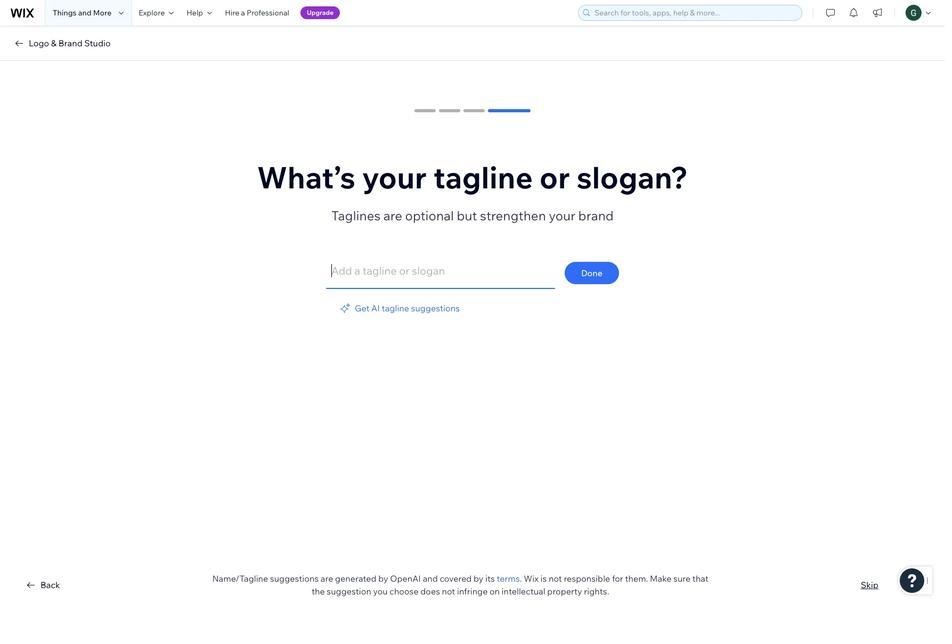 Task type: describe. For each thing, give the bounding box(es) containing it.
1 horizontal spatial your
[[549, 208, 576, 224]]

1 horizontal spatial and
[[423, 574, 438, 585]]

on
[[490, 587, 500, 597]]

Add a tagline or slogan text field
[[331, 257, 550, 284]]

skip button
[[861, 579, 879, 592]]

things
[[53, 8, 77, 18]]

1 by from the left
[[378, 574, 388, 585]]

logo
[[29, 38, 49, 48]]

logo & brand studio
[[29, 38, 111, 48]]

the
[[312, 587, 325, 597]]

skip
[[861, 580, 879, 591]]

get
[[355, 303, 370, 314]]

strengthen
[[480, 208, 546, 224]]

suggestions inside "button"
[[411, 303, 460, 314]]

make
[[650, 574, 672, 585]]

tagline for suggestions
[[382, 303, 409, 314]]

explore
[[139, 8, 165, 18]]

them.
[[625, 574, 648, 585]]

1 vertical spatial are
[[321, 574, 333, 585]]

its
[[485, 574, 495, 585]]

what's
[[257, 159, 356, 196]]

you
[[373, 587, 388, 597]]

ai
[[371, 303, 380, 314]]

done button
[[565, 262, 619, 285]]

for
[[612, 574, 623, 585]]

responsible
[[564, 574, 610, 585]]

upgrade
[[307, 9, 334, 17]]

taglines
[[331, 208, 381, 224]]

get ai tagline suggestions
[[355, 303, 460, 314]]

help button
[[180, 0, 219, 26]]

sure
[[674, 574, 691, 585]]

0 vertical spatial and
[[78, 8, 91, 18]]

0 horizontal spatial not
[[442, 587, 455, 597]]

hire
[[225, 8, 239, 18]]

logo & brand studio button
[[13, 37, 111, 50]]

get ai tagline suggestions button
[[339, 302, 606, 315]]

but
[[457, 208, 477, 224]]

0 vertical spatial not
[[549, 574, 562, 585]]

covered
[[440, 574, 472, 585]]



Task type: vqa. For each thing, say whether or not it's contained in the screenshot.
skip
yes



Task type: locate. For each thing, give the bounding box(es) containing it.
tagline right "ai" on the left of page
[[382, 303, 409, 314]]

a
[[241, 8, 245, 18]]

are left optional
[[383, 208, 402, 224]]

rights.
[[584, 587, 609, 597]]

tagline up 'taglines are optional but strengthen your brand'
[[434, 159, 533, 196]]

taglines are optional but strengthen your brand
[[331, 208, 614, 224]]

1 horizontal spatial are
[[383, 208, 402, 224]]

1 horizontal spatial tagline
[[434, 159, 533, 196]]

brand
[[58, 38, 82, 48]]

is
[[541, 574, 547, 585]]

0 vertical spatial suggestions
[[411, 303, 460, 314]]

back button
[[25, 579, 60, 592]]

0 horizontal spatial and
[[78, 8, 91, 18]]

hire a professional
[[225, 8, 289, 18]]

0 horizontal spatial tagline
[[382, 303, 409, 314]]

back
[[40, 580, 60, 591]]

hire a professional link
[[219, 0, 296, 26]]

1 vertical spatial tagline
[[382, 303, 409, 314]]

2 by from the left
[[474, 574, 484, 585]]

1 vertical spatial your
[[549, 208, 576, 224]]

0 horizontal spatial are
[[321, 574, 333, 585]]

not
[[549, 574, 562, 585], [442, 587, 455, 597]]

does
[[421, 587, 440, 597]]

and left more
[[78, 8, 91, 18]]

1 horizontal spatial suggestions
[[411, 303, 460, 314]]

optional
[[405, 208, 454, 224]]

your
[[362, 159, 427, 196], [549, 208, 576, 224]]

Search for tools, apps, help & more... field
[[591, 5, 799, 20]]

by
[[378, 574, 388, 585], [474, 574, 484, 585]]

or
[[540, 159, 570, 196]]

professional
[[247, 8, 289, 18]]

wix
[[524, 574, 539, 585]]

by up you on the bottom left of page
[[378, 574, 388, 585]]

intellectual
[[502, 587, 546, 597]]

not down 'covered'
[[442, 587, 455, 597]]

suggestions
[[411, 303, 460, 314], [270, 574, 319, 585]]

property
[[547, 587, 582, 597]]

name/tagline suggestions are generated by openai and covered by its terms
[[212, 574, 520, 585]]

your left brand
[[549, 208, 576, 224]]

0 vertical spatial tagline
[[434, 159, 533, 196]]

0 horizontal spatial suggestions
[[270, 574, 319, 585]]

suggestions up the
[[270, 574, 319, 585]]

0 vertical spatial your
[[362, 159, 427, 196]]

done
[[581, 268, 603, 279]]

terms
[[497, 574, 520, 585]]

infringe
[[457, 587, 488, 597]]

your up optional
[[362, 159, 427, 196]]

suggestions down add a tagline or slogan text box on the top of the page
[[411, 303, 460, 314]]

openai
[[390, 574, 421, 585]]

are
[[383, 208, 402, 224], [321, 574, 333, 585]]

upgrade button
[[301, 6, 340, 19]]

and up 'does'
[[423, 574, 438, 585]]

what's your tagline or slogan?
[[257, 159, 688, 196]]

generated
[[335, 574, 377, 585]]

not right is
[[549, 574, 562, 585]]

0 horizontal spatial your
[[362, 159, 427, 196]]

. wix is not responsible for them. make sure that the suggestion you choose does not infringe on intellectual property rights.
[[312, 574, 709, 597]]

name/tagline
[[212, 574, 268, 585]]

studio
[[84, 38, 111, 48]]

terms button
[[497, 573, 520, 586]]

brand
[[578, 208, 614, 224]]

tagline for or
[[434, 159, 533, 196]]

1 vertical spatial and
[[423, 574, 438, 585]]

1 vertical spatial not
[[442, 587, 455, 597]]

more
[[93, 8, 112, 18]]

by left its
[[474, 574, 484, 585]]

are up the
[[321, 574, 333, 585]]

0 horizontal spatial by
[[378, 574, 388, 585]]

1 vertical spatial suggestions
[[270, 574, 319, 585]]

1 horizontal spatial not
[[549, 574, 562, 585]]

choose
[[390, 587, 419, 597]]

1 horizontal spatial by
[[474, 574, 484, 585]]

0 vertical spatial are
[[383, 208, 402, 224]]

help
[[187, 8, 203, 18]]

&
[[51, 38, 57, 48]]

tagline inside 'get ai tagline suggestions' "button"
[[382, 303, 409, 314]]

things and more
[[53, 8, 112, 18]]

and
[[78, 8, 91, 18], [423, 574, 438, 585]]

slogan?
[[577, 159, 688, 196]]

that
[[693, 574, 709, 585]]

tagline
[[434, 159, 533, 196], [382, 303, 409, 314]]

.
[[520, 574, 522, 585]]

suggestion
[[327, 587, 371, 597]]



